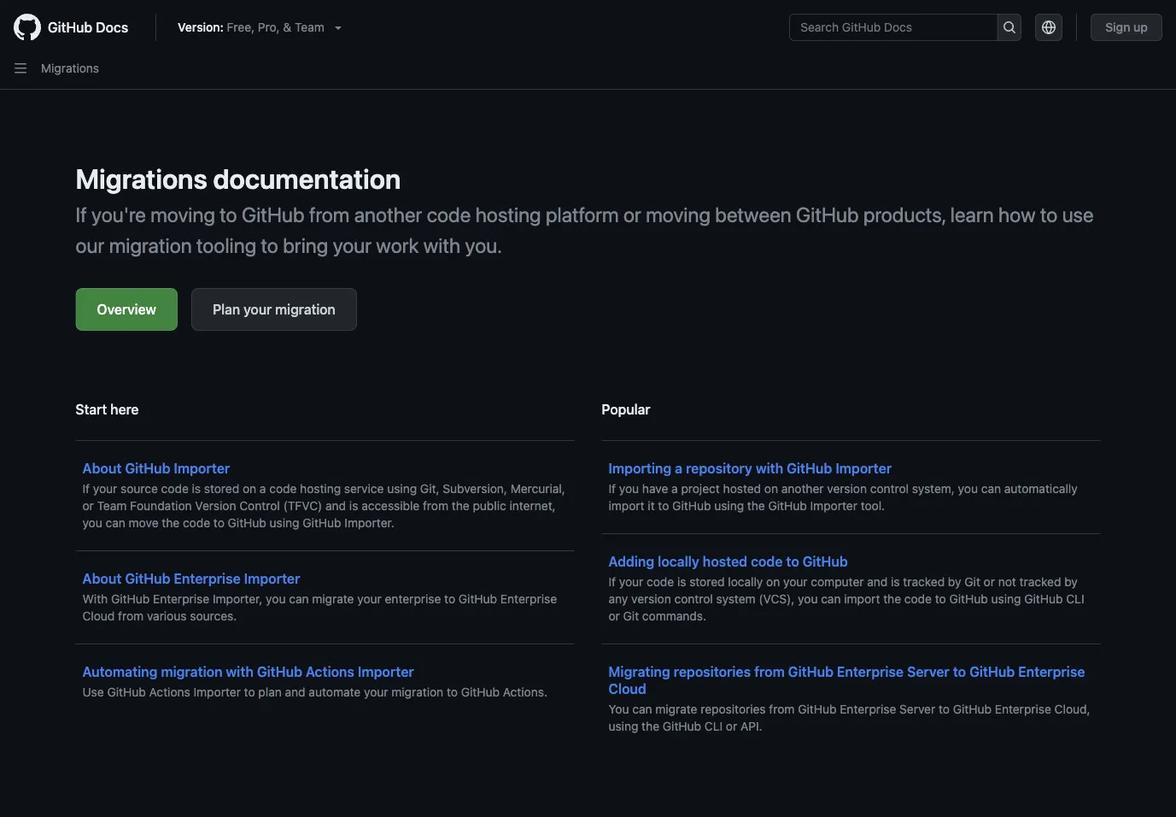 Task type: vqa. For each thing, say whether or not it's contained in the screenshot.
USING
yes



Task type: describe. For each thing, give the bounding box(es) containing it.
your right plan
[[244, 301, 272, 317]]

using up accessible
[[387, 482, 417, 496]]

the inside adding locally hosted code to github if your code is stored locally on your computer and is tracked by git or not tracked by any version control system (vcs), you can import the code to github using github cli or git commands.
[[884, 592, 902, 606]]

0 vertical spatial repositories
[[674, 664, 751, 680]]

your inside about github importer if your source code is stored on a code hosting service using git, subversion, mercurial, or team foundation version control (tfvc) and is accessible from the public internet, you can move the code to github using github importer.
[[93, 482, 117, 496]]

sign
[[1106, 20, 1131, 34]]

or inside about github importer if your source code is stored on a code hosting service using git, subversion, mercurial, or team foundation version control (tfvc) and is accessible from the public internet, you can move the code to github using github importer.
[[82, 499, 94, 513]]

about for about github enterprise importer
[[82, 570, 122, 587]]

if inside about github importer if your source code is stored on a code hosting service using git, subversion, mercurial, or team foundation version control (tfvc) and is accessible from the public internet, you can move the code to github using github importer.
[[82, 482, 90, 496]]

a right have
[[672, 482, 678, 496]]

search image
[[1003, 21, 1017, 34]]

can inside adding locally hosted code to github if your code is stored locally on your computer and is tracked by git or not tracked by any version control system (vcs), you can import the code to github using github cli or git commands.
[[822, 592, 841, 606]]

learn
[[951, 203, 994, 226]]

importer,
[[213, 592, 263, 606]]

migration down sources.
[[161, 664, 223, 680]]

plan your migration
[[213, 301, 336, 317]]

with inside "automating migration with github actions importer use github actions importer to plan and automate your migration to github actions."
[[226, 664, 254, 680]]

open sidebar image
[[14, 62, 27, 75]]

importer.
[[345, 516, 395, 530]]

automate
[[309, 685, 361, 699]]

migrating repositories from github enterprise server to github enterprise cloud you can migrate repositories from github enterprise server to github enterprise cloud, using the github cli or api.
[[609, 664, 1091, 733]]

importing
[[609, 460, 672, 476]]

can inside about github enterprise importer with github enterprise importer, you can migrate your enterprise to github enterprise cloud from various sources.
[[289, 592, 309, 606]]

with inside migrations documentation if you're moving to github from another code hosting platform or moving between github products, learn how to use our migration tooling to bring your work with you.
[[424, 233, 461, 257]]

tool.
[[861, 499, 886, 513]]

cloud inside about github enterprise importer with github enterprise importer, you can migrate your enterprise to github enterprise cloud from various sources.
[[82, 609, 115, 623]]

source
[[121, 482, 158, 496]]

version
[[195, 499, 236, 513]]

plan your migration link
[[191, 288, 357, 331]]

you.
[[465, 233, 502, 257]]

project
[[682, 482, 720, 496]]

cloud inside migrating repositories from github enterprise server to github enterprise cloud you can migrate repositories from github enterprise server to github enterprise cloud, using the github cli or api.
[[609, 681, 647, 697]]

on inside about github importer if your source code is stored on a code hosting service using git, subversion, mercurial, or team foundation version control (tfvc) and is accessible from the public internet, you can move the code to github using github importer.
[[243, 482, 256, 496]]

cli inside adding locally hosted code to github if your code is stored locally on your computer and is tracked by git or not tracked by any version control system (vcs), you can import the code to github using github cli or git commands.
[[1067, 592, 1085, 606]]

is right computer at the bottom right of the page
[[891, 575, 900, 589]]

import inside importing a repository with github importer if you have a project hosted on another version control system, you can automatically import it to github using the github importer tool.
[[609, 499, 645, 513]]

control
[[240, 499, 280, 513]]

free,
[[227, 20, 255, 34]]

if inside importing a repository with github importer if you have a project hosted on another version control system, you can automatically import it to github using the github importer tool.
[[609, 482, 616, 496]]

can inside about github importer if your source code is stored on a code hosting service using git, subversion, mercurial, or team foundation version control (tfvc) and is accessible from the public internet, you can move the code to github using github importer.
[[106, 516, 126, 530]]

your down adding
[[619, 575, 644, 589]]

2 by from the left
[[1065, 575, 1078, 589]]

version: free, pro, & team
[[178, 20, 325, 34]]

importer inside about github importer if your source code is stored on a code hosting service using git, subversion, mercurial, or team foundation version control (tfvc) and is accessible from the public internet, you can move the code to github using github importer.
[[174, 460, 230, 476]]

is up version
[[192, 482, 201, 496]]

products,
[[864, 203, 946, 226]]

another inside migrations documentation if you're moving to github from another code hosting platform or moving between github products, learn how to use our migration tooling to bring your work with you.
[[354, 203, 422, 226]]

actions.
[[503, 685, 548, 699]]

automating
[[82, 664, 158, 680]]

importer up tool.
[[836, 460, 892, 476]]

import inside adding locally hosted code to github if your code is stored locally on your computer and is tracked by git or not tracked by any version control system (vcs), you can import the code to github using github cli or git commands.
[[845, 592, 881, 606]]

automatically
[[1005, 482, 1078, 496]]

migrations for migrations
[[41, 61, 99, 75]]

up
[[1134, 20, 1149, 34]]

control inside adding locally hosted code to github if your code is stored locally on your computer and is tracked by git or not tracked by any version control system (vcs), you can import the code to github using github cli or git commands.
[[675, 592, 713, 606]]

from inside migrations documentation if you're moving to github from another code hosting platform or moving between github products, learn how to use our migration tooling to bring your work with you.
[[309, 203, 350, 226]]

importer left tool.
[[811, 499, 858, 513]]

version:
[[178, 20, 224, 34]]

cli inside migrating repositories from github enterprise server to github enterprise cloud you can migrate repositories from github enterprise server to github enterprise cloud, using the github cli or api.
[[705, 719, 723, 733]]

with
[[82, 592, 108, 606]]

service
[[344, 482, 384, 496]]

start
[[76, 401, 107, 417]]

and inside about github importer if your source code is stored on a code hosting service using git, subversion, mercurial, or team foundation version control (tfvc) and is accessible from the public internet, you can move the code to github using github importer.
[[326, 499, 346, 513]]

you inside adding locally hosted code to github if your code is stored locally on your computer and is tracked by git or not tracked by any version control system (vcs), you can import the code to github using github cli or git commands.
[[798, 592, 818, 606]]

0 vertical spatial actions
[[306, 664, 355, 680]]

&
[[283, 20, 292, 34]]

importer up automate
[[358, 664, 414, 680]]

to inside importing a repository with github importer if you have a project hosted on another version control system, you can automatically import it to github using the github importer tool.
[[658, 499, 670, 513]]

or inside migrations documentation if you're moving to github from another code hosting platform or moving between github products, learn how to use our migration tooling to bring your work with you.
[[624, 203, 642, 226]]

our
[[76, 233, 105, 257]]

1 tracked from the left
[[904, 575, 945, 589]]

on for importing a repository with github importer
[[765, 482, 779, 496]]

migration down bring
[[275, 301, 336, 317]]

(tfvc)
[[283, 499, 322, 513]]

bring
[[283, 233, 328, 257]]

you down importing
[[619, 482, 639, 496]]

and inside "automating migration with github actions importer use github actions importer to plan and automate your migration to github actions."
[[285, 685, 306, 699]]

git,
[[420, 482, 440, 496]]

public
[[473, 499, 507, 513]]

between
[[716, 203, 792, 226]]

any
[[609, 592, 628, 606]]

or inside migrating repositories from github enterprise server to github enterprise cloud you can migrate repositories from github enterprise server to github enterprise cloud, using the github cli or api.
[[726, 719, 738, 733]]

plan
[[213, 301, 240, 317]]

plan
[[258, 685, 282, 699]]

cloud,
[[1055, 702, 1091, 716]]

main banner
[[0, 0, 1177, 90]]

is down "service"
[[349, 499, 358, 513]]

sources.
[[190, 609, 237, 623]]

2 moving from the left
[[646, 203, 711, 226]]

use
[[1063, 203, 1095, 226]]

sign up link
[[1092, 14, 1163, 41]]

migrate inside migrating repositories from github enterprise server to github enterprise cloud you can migrate repositories from github enterprise server to github enterprise cloud, using the github cli or api.
[[656, 702, 698, 716]]

popular
[[602, 401, 651, 417]]

migrations documentation if you're moving to github from another code hosting platform or moving between github products, learn how to use our migration tooling to bring your work with you.
[[76, 162, 1095, 257]]

and inside adding locally hosted code to github if your code is stored locally on your computer and is tracked by git or not tracked by any version control system (vcs), you can import the code to github using github cli or git commands.
[[868, 575, 888, 589]]

or left not
[[984, 575, 996, 589]]

sign up
[[1106, 20, 1149, 34]]

team inside about github importer if your source code is stored on a code hosting service using git, subversion, mercurial, or team foundation version control (tfvc) and is accessible from the public internet, you can move the code to github using github importer.
[[97, 499, 127, 513]]

github docs link
[[14, 14, 142, 41]]

about github enterprise importer with github enterprise importer, you can migrate your enterprise to github enterprise cloud from various sources.
[[82, 570, 557, 623]]

overview link
[[76, 288, 178, 331]]

another inside importing a repository with github importer if you have a project hosted on another version control system, you can automatically import it to github using the github importer tool.
[[782, 482, 824, 496]]

importing a repository with github importer if you have a project hosted on another version control system, you can automatically import it to github using the github importer tool.
[[609, 460, 1078, 513]]

0 horizontal spatial git
[[624, 609, 639, 623]]

documentation
[[213, 162, 401, 195]]

platform
[[546, 203, 619, 226]]

your inside about github enterprise importer with github enterprise importer, you can migrate your enterprise to github enterprise cloud from various sources.
[[357, 592, 382, 606]]

system
[[717, 592, 756, 606]]



Task type: locate. For each thing, give the bounding box(es) containing it.
github docs
[[48, 19, 128, 35]]

0 vertical spatial import
[[609, 499, 645, 513]]

1 horizontal spatial migrate
[[656, 702, 698, 716]]

1 vertical spatial stored
[[690, 575, 725, 589]]

the inside migrating repositories from github enterprise server to github enterprise cloud you can migrate repositories from github enterprise server to github enterprise cloud, using the github cli or api.
[[642, 719, 660, 733]]

to
[[220, 203, 237, 226], [1041, 203, 1058, 226], [261, 233, 279, 257], [658, 499, 670, 513], [214, 516, 225, 530], [787, 553, 800, 570], [445, 592, 456, 606], [936, 592, 947, 606], [954, 664, 967, 680], [244, 685, 255, 699], [447, 685, 458, 699], [939, 702, 950, 716]]

0 horizontal spatial migrate
[[312, 592, 354, 606]]

0 vertical spatial hosted
[[724, 482, 762, 496]]

control up commands.
[[675, 592, 713, 606]]

1 horizontal spatial tracked
[[1020, 575, 1062, 589]]

1 horizontal spatial another
[[782, 482, 824, 496]]

using down not
[[992, 592, 1022, 606]]

version
[[828, 482, 867, 496], [632, 592, 672, 606]]

use
[[82, 685, 104, 699]]

Search GitHub Docs search field
[[791, 15, 998, 40]]

subversion,
[[443, 482, 508, 496]]

your left enterprise
[[357, 592, 382, 606]]

moving left between
[[646, 203, 711, 226]]

control inside importing a repository with github importer if you have a project hosted on another version control system, you can automatically import it to github using the github importer tool.
[[871, 482, 909, 496]]

1 horizontal spatial by
[[1065, 575, 1078, 589]]

from inside about github importer if your source code is stored on a code hosting service using git, subversion, mercurial, or team foundation version control (tfvc) and is accessible from the public internet, you can move the code to github using github importer.
[[423, 499, 449, 513]]

hosting inside about github importer if your source code is stored on a code hosting service using git, subversion, mercurial, or team foundation version control (tfvc) and is accessible from the public internet, you can move the code to github using github importer.
[[300, 482, 341, 496]]

1 horizontal spatial actions
[[306, 664, 355, 680]]

0 horizontal spatial stored
[[204, 482, 239, 496]]

you right system,
[[959, 482, 979, 496]]

if
[[76, 203, 87, 226], [82, 482, 90, 496], [609, 482, 616, 496], [609, 575, 616, 589]]

0 horizontal spatial control
[[675, 592, 713, 606]]

migration down you're
[[109, 233, 192, 257]]

if down importing
[[609, 482, 616, 496]]

adding
[[609, 553, 655, 570]]

your right automate
[[364, 685, 388, 699]]

pro,
[[258, 20, 280, 34]]

about up the source on the bottom
[[82, 460, 122, 476]]

from inside about github enterprise importer with github enterprise importer, you can migrate your enterprise to github enterprise cloud from various sources.
[[118, 609, 144, 623]]

migration inside migrations documentation if you're moving to github from another code hosting platform or moving between github products, learn how to use our migration tooling to bring your work with you.
[[109, 233, 192, 257]]

0 horizontal spatial tracked
[[904, 575, 945, 589]]

repository
[[686, 460, 753, 476]]

using down (tfvc)
[[270, 516, 300, 530]]

None search field
[[790, 14, 1022, 41]]

1 horizontal spatial git
[[965, 575, 981, 589]]

0 horizontal spatial cloud
[[82, 609, 115, 623]]

you're
[[92, 203, 146, 226]]

with
[[424, 233, 461, 257], [756, 460, 784, 476], [226, 664, 254, 680]]

migrate
[[312, 592, 354, 606], [656, 702, 698, 716]]

with down sources.
[[226, 664, 254, 680]]

your inside migrations documentation if you're moving to github from another code hosting platform or moving between github products, learn how to use our migration tooling to bring your work with you.
[[333, 233, 372, 257]]

version inside importing a repository with github importer if you have a project hosted on another version control system, you can automatically import it to github using the github importer tool.
[[828, 482, 867, 496]]

on inside importing a repository with github importer if you have a project hosted on another version control system, you can automatically import it to github using the github importer tool.
[[765, 482, 779, 496]]

with left the you.
[[424, 233, 461, 257]]

locally
[[658, 553, 700, 570], [728, 575, 764, 589]]

cloud down with
[[82, 609, 115, 623]]

adding locally hosted code to github if your code is stored locally on your computer and is tracked by git or not tracked by any version control system (vcs), you can import the code to github using github cli or git commands.
[[609, 553, 1085, 623]]

hosted inside importing a repository with github importer if you have a project hosted on another version control system, you can automatically import it to github using the github importer tool.
[[724, 482, 762, 496]]

stored inside adding locally hosted code to github if your code is stored locally on your computer and is tracked by git or not tracked by any version control system (vcs), you can import the code to github using github cli or git commands.
[[690, 575, 725, 589]]

git left not
[[965, 575, 981, 589]]

0 vertical spatial cloud
[[82, 609, 115, 623]]

can inside migrating repositories from github enterprise server to github enterprise cloud you can migrate repositories from github enterprise server to github enterprise cloud, using the github cli or api.
[[633, 702, 653, 716]]

on up control at the left bottom of page
[[243, 482, 256, 496]]

about for about github importer
[[82, 460, 122, 476]]

about up with
[[82, 570, 122, 587]]

to inside about github enterprise importer with github enterprise importer, you can migrate your enterprise to github enterprise cloud from various sources.
[[445, 592, 456, 606]]

from
[[309, 203, 350, 226], [423, 499, 449, 513], [118, 609, 144, 623], [755, 664, 785, 680], [769, 702, 795, 716]]

your up the (vcs),
[[784, 575, 808, 589]]

repositories
[[674, 664, 751, 680], [701, 702, 766, 716]]

you left "move"
[[82, 516, 102, 530]]

team down the source on the bottom
[[97, 499, 127, 513]]

various
[[147, 609, 187, 623]]

if up the 'our' on the top left
[[76, 203, 87, 226]]

0 vertical spatial locally
[[658, 553, 700, 570]]

1 vertical spatial control
[[675, 592, 713, 606]]

migrating
[[609, 664, 671, 680]]

is up commands.
[[678, 575, 687, 589]]

or right platform
[[624, 203, 642, 226]]

if up any
[[609, 575, 616, 589]]

you
[[619, 482, 639, 496], [959, 482, 979, 496], [82, 516, 102, 530], [266, 592, 286, 606], [798, 592, 818, 606]]

migrations for migrations documentation if you're moving to github from another code hosting platform or moving between github products, learn how to use our migration tooling to bring your work with you.
[[76, 162, 207, 195]]

locally up system
[[728, 575, 764, 589]]

control up tool.
[[871, 482, 909, 496]]

1 vertical spatial cloud
[[609, 681, 647, 697]]

1 horizontal spatial version
[[828, 482, 867, 496]]

2 vertical spatial and
[[285, 685, 306, 699]]

can right importer,
[[289, 592, 309, 606]]

actions down automating
[[149, 685, 190, 699]]

0 vertical spatial team
[[295, 20, 325, 34]]

1 vertical spatial hosting
[[300, 482, 341, 496]]

cloud
[[82, 609, 115, 623], [609, 681, 647, 697]]

docs
[[96, 19, 128, 35]]

here
[[110, 401, 139, 417]]

how
[[999, 203, 1036, 226]]

migrate down migrating
[[656, 702, 698, 716]]

automating migration with github actions importer use github actions importer to plan and automate your migration to github actions.
[[82, 664, 548, 699]]

import left it at the right of page
[[609, 499, 645, 513]]

1 moving from the left
[[151, 203, 215, 226]]

by left not
[[949, 575, 962, 589]]

migrate left enterprise
[[312, 592, 354, 606]]

hosted inside adding locally hosted code to github if your code is stored locally on your computer and is tracked by git or not tracked by any version control system (vcs), you can import the code to github using github cli or git commands.
[[703, 553, 748, 570]]

a up project at the right
[[675, 460, 683, 476]]

your left work
[[333, 233, 372, 257]]

1 horizontal spatial locally
[[728, 575, 764, 589]]

a
[[675, 460, 683, 476], [260, 482, 266, 496], [672, 482, 678, 496]]

1 vertical spatial another
[[782, 482, 824, 496]]

moving
[[151, 203, 215, 226], [646, 203, 711, 226]]

2 about from the top
[[82, 570, 122, 587]]

and right plan
[[285, 685, 306, 699]]

migrations down 'github docs' link
[[41, 61, 99, 75]]

1 vertical spatial import
[[845, 592, 881, 606]]

stored up version
[[204, 482, 239, 496]]

start here
[[76, 401, 139, 417]]

or
[[624, 203, 642, 226], [82, 499, 94, 513], [984, 575, 996, 589], [609, 609, 620, 623], [726, 719, 738, 733]]

0 horizontal spatial team
[[97, 499, 127, 513]]

server
[[908, 664, 950, 680], [900, 702, 936, 716]]

on up the (vcs),
[[767, 575, 781, 589]]

if inside migrations documentation if you're moving to github from another code hosting platform or moving between github products, learn how to use our migration tooling to bring your work with you.
[[76, 203, 87, 226]]

your inside "automating migration with github actions importer use github actions importer to plan and automate your migration to github actions."
[[364, 685, 388, 699]]

code
[[427, 203, 471, 226], [161, 482, 189, 496], [269, 482, 297, 496], [183, 516, 210, 530], [751, 553, 783, 570], [647, 575, 674, 589], [905, 592, 932, 606]]

migrate inside about github enterprise importer with github enterprise importer, you can migrate your enterprise to github enterprise cloud from various sources.
[[312, 592, 354, 606]]

1 vertical spatial hosted
[[703, 553, 748, 570]]

1 horizontal spatial cloud
[[609, 681, 647, 697]]

moving up tooling
[[151, 203, 215, 226]]

1 horizontal spatial control
[[871, 482, 909, 496]]

on for adding locally hosted code to github
[[767, 575, 781, 589]]

git down any
[[624, 609, 639, 623]]

migrations up you're
[[76, 162, 207, 195]]

mercurial,
[[511, 482, 566, 496]]

or left api.
[[726, 719, 738, 733]]

and
[[326, 499, 346, 513], [868, 575, 888, 589], [285, 685, 306, 699]]

you inside about github enterprise importer with github enterprise importer, you can migrate your enterprise to github enterprise cloud from various sources.
[[266, 592, 286, 606]]

can right you
[[633, 702, 653, 716]]

0 horizontal spatial locally
[[658, 553, 700, 570]]

migrations inside migrations documentation if you're moving to github from another code hosting platform or moving between github products, learn how to use our migration tooling to bring your work with you.
[[76, 162, 207, 195]]

1 vertical spatial actions
[[149, 685, 190, 699]]

0 horizontal spatial by
[[949, 575, 962, 589]]

migration right automate
[[392, 685, 444, 699]]

actions
[[306, 664, 355, 680], [149, 685, 190, 699]]

(vcs),
[[759, 592, 795, 606]]

you right importer,
[[266, 592, 286, 606]]

2 horizontal spatial and
[[868, 575, 888, 589]]

not
[[999, 575, 1017, 589]]

your left the source on the bottom
[[93, 482, 117, 496]]

0 horizontal spatial hosting
[[300, 482, 341, 496]]

1 vertical spatial version
[[632, 592, 672, 606]]

importer up importer,
[[244, 570, 300, 587]]

importer left plan
[[194, 685, 241, 699]]

can inside importing a repository with github importer if you have a project hosted on another version control system, you can automatically import it to github using the github importer tool.
[[982, 482, 1002, 496]]

tracked
[[904, 575, 945, 589], [1020, 575, 1062, 589]]

using inside adding locally hosted code to github if your code is stored locally on your computer and is tracked by git or not tracked by any version control system (vcs), you can import the code to github using github cli or git commands.
[[992, 592, 1022, 606]]

1 horizontal spatial cli
[[1067, 592, 1085, 606]]

0 horizontal spatial and
[[285, 685, 306, 699]]

import down computer at the bottom right of the page
[[845, 592, 881, 606]]

select language: current language is english image
[[1043, 21, 1057, 34]]

1 horizontal spatial import
[[845, 592, 881, 606]]

version up tool.
[[828, 482, 867, 496]]

importer up version
[[174, 460, 230, 476]]

is
[[192, 482, 201, 496], [349, 499, 358, 513], [678, 575, 687, 589], [891, 575, 900, 589]]

migrations
[[41, 61, 99, 75], [76, 162, 207, 195]]

actions up automate
[[306, 664, 355, 680]]

commands.
[[643, 609, 707, 623]]

your
[[333, 233, 372, 257], [244, 301, 272, 317], [93, 482, 117, 496], [619, 575, 644, 589], [784, 575, 808, 589], [357, 592, 382, 606], [364, 685, 388, 699]]

team right the &
[[295, 20, 325, 34]]

the inside importing a repository with github importer if you have a project hosted on another version control system, you can automatically import it to github using the github importer tool.
[[748, 499, 766, 513]]

importer inside about github enterprise importer with github enterprise importer, you can migrate your enterprise to github enterprise cloud from various sources.
[[244, 570, 300, 587]]

1 vertical spatial locally
[[728, 575, 764, 589]]

you inside about github importer if your source code is stored on a code hosting service using git, subversion, mercurial, or team foundation version control (tfvc) and is accessible from the public internet, you can move the code to github using github importer.
[[82, 516, 102, 530]]

triangle down image
[[331, 21, 345, 34]]

hosted up system
[[703, 553, 748, 570]]

on right project at the right
[[765, 482, 779, 496]]

1 horizontal spatial moving
[[646, 203, 711, 226]]

hosted down repository
[[724, 482, 762, 496]]

1 horizontal spatial and
[[326, 499, 346, 513]]

1 vertical spatial migrations
[[76, 162, 207, 195]]

1 horizontal spatial with
[[424, 233, 461, 257]]

move
[[129, 516, 159, 530]]

hosting
[[476, 203, 541, 226], [300, 482, 341, 496]]

to inside about github importer if your source code is stored on a code hosting service using git, subversion, mercurial, or team foundation version control (tfvc) and is accessible from the public internet, you can move the code to github using github importer.
[[214, 516, 225, 530]]

can
[[982, 482, 1002, 496], [106, 516, 126, 530], [289, 592, 309, 606], [822, 592, 841, 606], [633, 702, 653, 716]]

0 vertical spatial cli
[[1067, 592, 1085, 606]]

2 tracked from the left
[[1020, 575, 1062, 589]]

0 vertical spatial server
[[908, 664, 950, 680]]

stored inside about github importer if your source code is stored on a code hosting service using git, subversion, mercurial, or team foundation version control (tfvc) and is accessible from the public internet, you can move the code to github using github importer.
[[204, 482, 239, 496]]

work
[[376, 233, 419, 257]]

1 about from the top
[[82, 460, 122, 476]]

0 vertical spatial and
[[326, 499, 346, 513]]

tooling
[[197, 233, 257, 257]]

0 horizontal spatial cli
[[705, 719, 723, 733]]

with inside importing a repository with github importer if you have a project hosted on another version control system, you can automatically import it to github using the github importer tool.
[[756, 460, 784, 476]]

hosting up the you.
[[476, 203, 541, 226]]

using down project at the right
[[715, 499, 744, 513]]

accessible
[[362, 499, 420, 513]]

have
[[643, 482, 669, 496]]

1 vertical spatial migrate
[[656, 702, 698, 716]]

it
[[648, 499, 655, 513]]

1 horizontal spatial stored
[[690, 575, 725, 589]]

0 vertical spatial version
[[828, 482, 867, 496]]

0 horizontal spatial moving
[[151, 203, 215, 226]]

1 horizontal spatial team
[[295, 20, 325, 34]]

1 vertical spatial about
[[82, 570, 122, 587]]

tracked right not
[[1020, 575, 1062, 589]]

0 horizontal spatial actions
[[149, 685, 190, 699]]

cloud down migrating
[[609, 681, 647, 697]]

you right the (vcs),
[[798, 592, 818, 606]]

stored up system
[[690, 575, 725, 589]]

cli
[[1067, 592, 1085, 606], [705, 719, 723, 733]]

2 vertical spatial with
[[226, 664, 254, 680]]

version up commands.
[[632, 592, 672, 606]]

tracked left not
[[904, 575, 945, 589]]

version inside adding locally hosted code to github if your code is stored locally on your computer and is tracked by git or not tracked by any version control system (vcs), you can import the code to github using github cli or git commands.
[[632, 592, 672, 606]]

team
[[295, 20, 325, 34], [97, 499, 127, 513]]

on
[[243, 482, 256, 496], [765, 482, 779, 496], [767, 575, 781, 589]]

about inside about github enterprise importer with github enterprise importer, you can migrate your enterprise to github enterprise cloud from various sources.
[[82, 570, 122, 587]]

internet,
[[510, 499, 556, 513]]

1 vertical spatial cli
[[705, 719, 723, 733]]

import
[[609, 499, 645, 513], [845, 592, 881, 606]]

you
[[609, 702, 629, 716]]

0 vertical spatial another
[[354, 203, 422, 226]]

system,
[[913, 482, 955, 496]]

api.
[[741, 719, 763, 733]]

0 vertical spatial with
[[424, 233, 461, 257]]

1 vertical spatial and
[[868, 575, 888, 589]]

and down "service"
[[326, 499, 346, 513]]

1 vertical spatial repositories
[[701, 702, 766, 716]]

0 vertical spatial hosting
[[476, 203, 541, 226]]

on inside adding locally hosted code to github if your code is stored locally on your computer and is tracked by git or not tracked by any version control system (vcs), you can import the code to github using github cli or git commands.
[[767, 575, 781, 589]]

team inside main banner
[[295, 20, 325, 34]]

0 horizontal spatial import
[[609, 499, 645, 513]]

1 vertical spatial with
[[756, 460, 784, 476]]

0 horizontal spatial another
[[354, 203, 422, 226]]

or down any
[[609, 609, 620, 623]]

can left the automatically in the bottom right of the page
[[982, 482, 1002, 496]]

computer
[[811, 575, 864, 589]]

using inside importing a repository with github importer if you have a project hosted on another version control system, you can automatically import it to github using the github importer tool.
[[715, 499, 744, 513]]

0 vertical spatial migrate
[[312, 592, 354, 606]]

1 vertical spatial git
[[624, 609, 639, 623]]

1 vertical spatial server
[[900, 702, 936, 716]]

0 vertical spatial about
[[82, 460, 122, 476]]

or left the foundation in the left of the page
[[82, 499, 94, 513]]

hosting inside migrations documentation if you're moving to github from another code hosting platform or moving between github products, learn how to use our migration tooling to bring your work with you.
[[476, 203, 541, 226]]

1 horizontal spatial hosting
[[476, 203, 541, 226]]

by right not
[[1065, 575, 1078, 589]]

enterprise
[[385, 592, 441, 606]]

0 vertical spatial control
[[871, 482, 909, 496]]

overview
[[97, 301, 156, 317]]

0 horizontal spatial version
[[632, 592, 672, 606]]

a inside about github importer if your source code is stored on a code hosting service using git, subversion, mercurial, or team foundation version control (tfvc) and is accessible from the public internet, you can move the code to github using github importer.
[[260, 482, 266, 496]]

2 horizontal spatial with
[[756, 460, 784, 476]]

about github importer if your source code is stored on a code hosting service using git, subversion, mercurial, or team foundation version control (tfvc) and is accessible from the public internet, you can move the code to github using github importer.
[[82, 460, 566, 530]]

code inside migrations documentation if you're moving to github from another code hosting platform or moving between github products, learn how to use our migration tooling to bring your work with you.
[[427, 203, 471, 226]]

locally right adding
[[658, 553, 700, 570]]

enterprise
[[174, 570, 241, 587], [153, 592, 210, 606], [501, 592, 557, 606], [837, 664, 904, 680], [1019, 664, 1086, 680], [840, 702, 897, 716], [995, 702, 1052, 716]]

a up control at the left bottom of page
[[260, 482, 266, 496]]

using inside migrating repositories from github enterprise server to github enterprise cloud you can migrate repositories from github enterprise server to github enterprise cloud, using the github cli or api.
[[609, 719, 639, 733]]

0 vertical spatial stored
[[204, 482, 239, 496]]

0 horizontal spatial with
[[226, 664, 254, 680]]

if left the source on the bottom
[[82, 482, 90, 496]]

hosted
[[724, 482, 762, 496], [703, 553, 748, 570]]

control
[[871, 482, 909, 496], [675, 592, 713, 606]]

migrations link
[[41, 61, 99, 75]]

0 vertical spatial git
[[965, 575, 981, 589]]

0 vertical spatial migrations
[[41, 61, 99, 75]]

foundation
[[130, 499, 192, 513]]

can down computer at the bottom right of the page
[[822, 592, 841, 606]]

and right computer at the bottom right of the page
[[868, 575, 888, 589]]

migrations inside main banner
[[41, 61, 99, 75]]

1 by from the left
[[949, 575, 962, 589]]

if inside adding locally hosted code to github if your code is stored locally on your computer and is tracked by git or not tracked by any version control system (vcs), you can import the code to github using github cli or git commands.
[[609, 575, 616, 589]]

hosting up (tfvc)
[[300, 482, 341, 496]]

1 vertical spatial team
[[97, 499, 127, 513]]

about inside about github importer if your source code is stored on a code hosting service using git, subversion, mercurial, or team foundation version control (tfvc) and is accessible from the public internet, you can move the code to github using github importer.
[[82, 460, 122, 476]]

using down you
[[609, 719, 639, 733]]

with right repository
[[756, 460, 784, 476]]

github inside main banner
[[48, 19, 92, 35]]

can left "move"
[[106, 516, 126, 530]]



